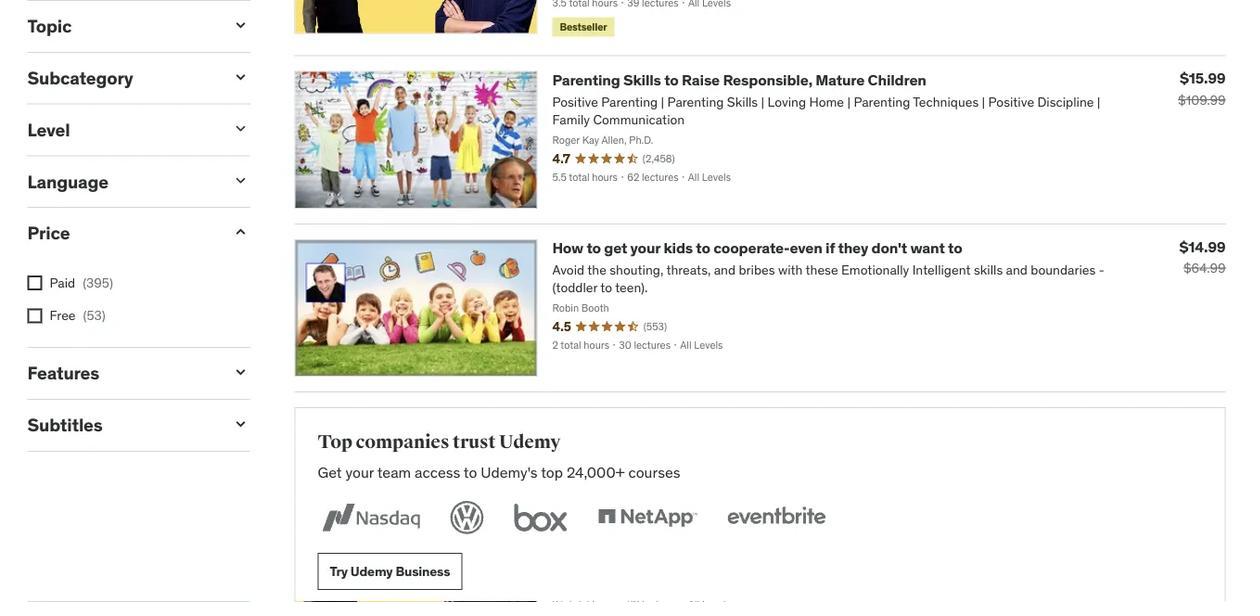 Task type: vqa. For each thing, say whether or not it's contained in the screenshot.
the Piano
no



Task type: locate. For each thing, give the bounding box(es) containing it.
1 small image from the top
[[232, 68, 250, 87]]

your right get
[[631, 239, 661, 258]]

$14.99
[[1180, 237, 1226, 256]]

to
[[665, 71, 679, 90], [587, 239, 601, 258], [696, 239, 711, 258], [948, 239, 963, 258], [464, 463, 477, 482]]

subcategory
[[27, 67, 133, 89]]

features button
[[27, 363, 217, 385]]

udemy
[[499, 432, 561, 454], [351, 564, 393, 580]]

0 vertical spatial your
[[631, 239, 661, 258]]

features
[[27, 363, 99, 385]]

subtitles
[[27, 414, 103, 437]]

if
[[826, 239, 835, 258]]

small image
[[232, 68, 250, 87], [232, 172, 250, 190], [232, 364, 250, 382], [232, 415, 250, 434]]

price button
[[27, 222, 217, 245]]

3 small image from the top
[[232, 223, 250, 242]]

trust
[[453, 432, 496, 454]]

small image for features
[[232, 364, 250, 382]]

subtitles button
[[27, 414, 217, 437]]

your
[[631, 239, 661, 258], [346, 463, 374, 482]]

to down trust
[[464, 463, 477, 482]]

courses
[[629, 463, 681, 482]]

1 vertical spatial your
[[346, 463, 374, 482]]

nasdaq image
[[318, 498, 425, 539]]

small image for subtitles
[[232, 415, 250, 434]]

2 vertical spatial small image
[[232, 223, 250, 242]]

skills
[[624, 71, 661, 90]]

1 vertical spatial small image
[[232, 120, 250, 138]]

get
[[604, 239, 628, 258]]

to left get
[[587, 239, 601, 258]]

udemy up udemy's
[[499, 432, 561, 454]]

to inside "top companies trust udemy get your team access to udemy's top 24,000+ courses"
[[464, 463, 477, 482]]

0 vertical spatial small image
[[232, 16, 250, 35]]

1 vertical spatial udemy
[[351, 564, 393, 580]]

top
[[318, 432, 353, 454]]

subcategory button
[[27, 67, 217, 89]]

to right "skills" in the top of the page
[[665, 71, 679, 90]]

free
[[50, 308, 76, 324]]

small image for level
[[232, 120, 250, 138]]

top
[[541, 463, 563, 482]]

small image for language
[[232, 172, 250, 190]]

volkswagen image
[[447, 498, 488, 539]]

3 small image from the top
[[232, 364, 250, 382]]

don't
[[872, 239, 908, 258]]

how
[[553, 239, 584, 258]]

how to get your kids to cooperate-even if they don't want to link
[[553, 239, 963, 258]]

small image for subcategory
[[232, 68, 250, 87]]

small image for topic
[[232, 16, 250, 35]]

even
[[790, 239, 823, 258]]

access
[[415, 463, 461, 482]]

2 small image from the top
[[232, 120, 250, 138]]

1 horizontal spatial udemy
[[499, 432, 561, 454]]

to right kids
[[696, 239, 711, 258]]

companies
[[356, 432, 450, 454]]

4 small image from the top
[[232, 415, 250, 434]]

2 small image from the top
[[232, 172, 250, 190]]

0 horizontal spatial your
[[346, 463, 374, 482]]

small image
[[232, 16, 250, 35], [232, 120, 250, 138], [232, 223, 250, 242]]

udemy right "try"
[[351, 564, 393, 580]]

price
[[27, 222, 70, 245]]

0 vertical spatial udemy
[[499, 432, 561, 454]]

udemy's
[[481, 463, 538, 482]]

1 small image from the top
[[232, 16, 250, 35]]

try
[[330, 564, 348, 580]]

your right get in the bottom left of the page
[[346, 463, 374, 482]]

$15.99
[[1180, 69, 1226, 88]]

level button
[[27, 119, 217, 141]]

24,000+
[[567, 463, 625, 482]]

responsible,
[[723, 71, 813, 90]]

business
[[396, 564, 450, 580]]

try udemy business
[[330, 564, 450, 580]]

(395)
[[83, 275, 113, 291]]



Task type: describe. For each thing, give the bounding box(es) containing it.
xsmall image
[[27, 276, 42, 291]]

$14.99 $64.99
[[1180, 237, 1226, 277]]

topic
[[27, 15, 72, 38]]

$64.99
[[1184, 260, 1226, 277]]

kids
[[664, 239, 693, 258]]

$15.99 $109.99
[[1179, 69, 1226, 109]]

your inside "top companies trust udemy get your team access to udemy's top 24,000+ courses"
[[346, 463, 374, 482]]

to right 'want'
[[948, 239, 963, 258]]

netapp image
[[594, 498, 701, 539]]

language button
[[27, 171, 217, 193]]

paid (395)
[[50, 275, 113, 291]]

cooperate-
[[714, 239, 790, 258]]

1 horizontal spatial your
[[631, 239, 661, 258]]

top companies trust udemy get your team access to udemy's top 24,000+ courses
[[318, 432, 681, 482]]

eventbrite image
[[723, 498, 830, 539]]

how to get your kids to cooperate-even if they don't want to
[[553, 239, 963, 258]]

0 horizontal spatial udemy
[[351, 564, 393, 580]]

they
[[838, 239, 869, 258]]

$109.99
[[1179, 92, 1226, 109]]

raise
[[682, 71, 720, 90]]

mature
[[816, 71, 865, 90]]

try udemy business link
[[318, 554, 463, 591]]

xsmall image
[[27, 309, 42, 324]]

get
[[318, 463, 342, 482]]

paid
[[50, 275, 75, 291]]

children
[[868, 71, 927, 90]]

(53)
[[83, 308, 106, 324]]

parenting skills to raise responsible, mature children link
[[553, 71, 927, 90]]

team
[[377, 463, 411, 482]]

want
[[911, 239, 945, 258]]

udemy inside "top companies trust udemy get your team access to udemy's top 24,000+ courses"
[[499, 432, 561, 454]]

box image
[[510, 498, 572, 539]]

free (53)
[[50, 308, 106, 324]]

parenting skills to raise responsible, mature children
[[553, 71, 927, 90]]

parenting
[[553, 71, 620, 90]]

topic button
[[27, 15, 217, 38]]

small image for price
[[232, 223, 250, 242]]

level
[[27, 119, 70, 141]]

language
[[27, 171, 108, 193]]



